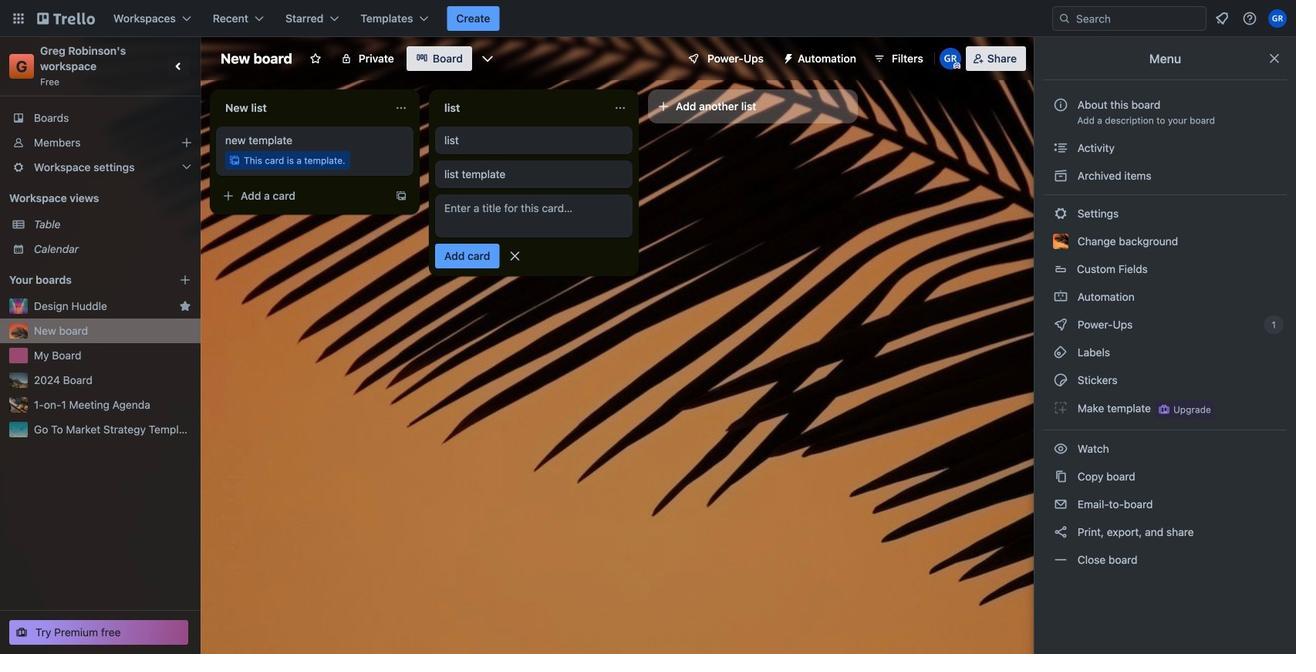 Task type: locate. For each thing, give the bounding box(es) containing it.
4 sm image from the top
[[1054, 469, 1069, 485]]

0 vertical spatial greg robinson (gregrobinson96) image
[[1269, 9, 1288, 28]]

workspace navigation collapse icon image
[[168, 56, 190, 77]]

0 horizontal spatial greg robinson (gregrobinson96) image
[[940, 48, 962, 69]]

sm image
[[777, 46, 798, 68], [1054, 141, 1069, 156], [1054, 168, 1069, 184], [1054, 317, 1069, 333], [1054, 345, 1069, 361], [1054, 373, 1069, 388], [1054, 442, 1069, 457], [1054, 497, 1069, 513], [1054, 553, 1069, 568]]

None text field
[[216, 96, 389, 120]]

greg robinson (gregrobinson96) image
[[1269, 9, 1288, 28], [940, 48, 962, 69]]

add board image
[[179, 274, 191, 286]]

search image
[[1059, 12, 1072, 25]]

Search field
[[1072, 8, 1207, 29]]

star or unstar board image
[[309, 52, 322, 65]]

starred icon image
[[179, 300, 191, 313]]

this member is an admin of this board. image
[[954, 63, 961, 69]]

1 horizontal spatial greg robinson (gregrobinson96) image
[[1269, 9, 1288, 28]]

None text field
[[435, 96, 608, 120]]

sm image
[[1054, 206, 1069, 222], [1054, 289, 1069, 305], [1054, 401, 1069, 416], [1054, 469, 1069, 485], [1054, 525, 1069, 540]]

1 vertical spatial greg robinson (gregrobinson96) image
[[940, 48, 962, 69]]

your boards with 6 items element
[[9, 271, 156, 289]]

1 sm image from the top
[[1054, 206, 1069, 222]]

Enter a title for this card… text field
[[435, 195, 633, 238]]



Task type: vqa. For each thing, say whether or not it's contained in the screenshot.
0 Notifications Image
yes



Task type: describe. For each thing, give the bounding box(es) containing it.
primary element
[[0, 0, 1297, 37]]

2 sm image from the top
[[1054, 289, 1069, 305]]

customize views image
[[480, 51, 496, 66]]

0 notifications image
[[1214, 9, 1232, 28]]

3 sm image from the top
[[1054, 401, 1069, 416]]

create from template… image
[[395, 190, 408, 202]]

cancel image
[[508, 249, 523, 264]]

Board name text field
[[213, 46, 300, 71]]

open information menu image
[[1243, 11, 1258, 26]]

back to home image
[[37, 6, 95, 31]]

5 sm image from the top
[[1054, 525, 1069, 540]]



